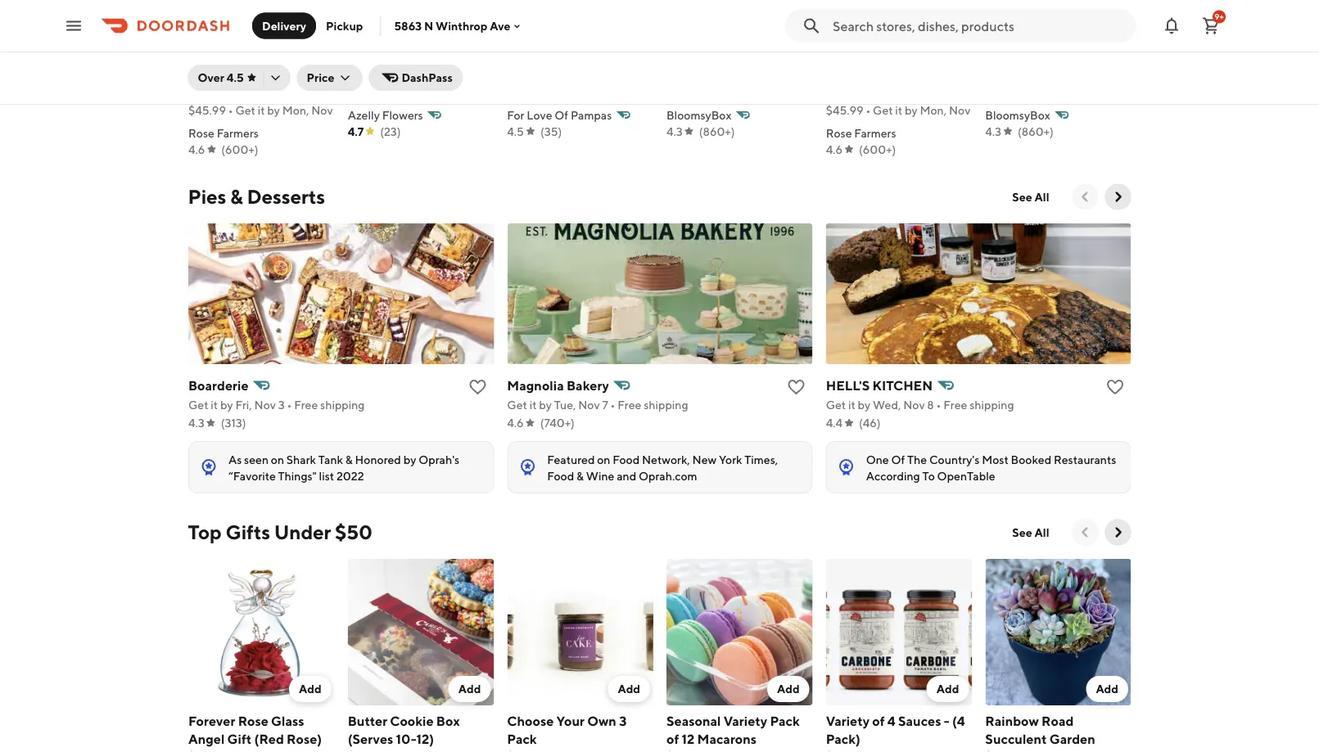 Task type: locate. For each thing, give the bounding box(es) containing it.
(600+) up pies & desserts in the left top of the page
[[221, 143, 258, 156]]

hell's
[[826, 378, 870, 393]]

free for hell's kitchen
[[943, 398, 967, 412]]

2 shipping from the left
[[644, 398, 688, 412]]

rose farmers down 'stem'
[[188, 126, 258, 140]]

2 horizontal spatial 4.6
[[826, 143, 842, 156]]

0 horizontal spatial 3
[[278, 398, 284, 412]]

0 horizontal spatial on
[[271, 453, 284, 467]]

see all left previous button of carousel image
[[1013, 526, 1050, 540]]

by inside as seen on shark tank & honored by oprah's "favorite things" list 2022
[[403, 453, 416, 467]]

1 horizontal spatial food
[[613, 453, 639, 467]]

12 down long
[[270, 85, 283, 101]]

7
[[492, 85, 498, 99], [602, 398, 608, 412]]

1 horizontal spatial (860+)
[[1018, 125, 1054, 138]]

1 vertical spatial 4.5
[[507, 125, 524, 138]]

rose farmers down $45.99 • get it by mon, nov 6
[[826, 126, 896, 140]]

variety of 4 sauces - (4 pack)
[[826, 713, 965, 747]]

2 free from the left
[[617, 398, 641, 412]]

0 vertical spatial pack
[[770, 713, 800, 729]]

2022
[[336, 470, 364, 483]]

0 horizontal spatial 4.5
[[227, 71, 244, 84]]

Store search: begin typing to search for stores available on DoorDash text field
[[833, 17, 1126, 35]]

0 horizontal spatial -
[[262, 85, 267, 101]]

gifts
[[226, 521, 270, 544]]

azelly flowers
[[347, 108, 423, 122]]

of down seasonal
[[666, 731, 679, 747]]

1 vertical spatial food
[[547, 470, 574, 483]]

1 $45.99 from the left
[[188, 103, 226, 117]]

2 bloomsybox from the left
[[985, 108, 1050, 122]]

1 horizontal spatial 12
[[682, 731, 694, 747]]

0 vertical spatial see all
[[1013, 190, 1050, 204]]

on right seen
[[271, 453, 284, 467]]

orange citrus long stem roses - 12 roses $45.99 • get it by mon, nov 6
[[188, 67, 342, 117]]

mon,
[[282, 103, 309, 117], [920, 103, 947, 117]]

tank
[[318, 453, 343, 467]]

0 horizontal spatial pack
[[507, 731, 537, 747]]

gift
[[227, 731, 251, 747]]

see all for top gifts under $50
[[1013, 526, 1050, 540]]

1 horizontal spatial pack
[[770, 713, 800, 729]]

open menu image
[[64, 16, 84, 36]]

7 down ave
[[492, 85, 498, 99]]

rose down 'stem'
[[188, 126, 214, 140]]

$45.99
[[188, 103, 226, 117], [826, 103, 863, 117]]

see all link left previous button of carousel image
[[1003, 520, 1060, 546]]

1 mon, from the left
[[282, 103, 309, 117]]

1 vertical spatial 3
[[619, 713, 627, 729]]

- down citrus
[[262, 85, 267, 101]]

1 6 from the left
[[335, 103, 342, 117]]

on up wine
[[597, 453, 610, 467]]

1 horizontal spatial free
[[617, 398, 641, 412]]

1 horizontal spatial tue,
[[554, 398, 576, 412]]

all left previous button of carousel icon
[[1035, 190, 1050, 204]]

food down featured
[[547, 470, 574, 483]]

notification bell image
[[1162, 16, 1182, 36]]

4.6 left (740+)
[[507, 416, 524, 430]]

0 horizontal spatial shipping
[[320, 398, 364, 412]]

for love of pampas
[[507, 108, 612, 122]]

1 horizontal spatial farmers
[[854, 126, 896, 140]]

0 vertical spatial &
[[230, 185, 243, 209]]

1 horizontal spatial of
[[891, 453, 905, 467]]

6 inside orange citrus long stem roses - 12 roses $45.99 • get it by mon, nov 6
[[335, 103, 342, 117]]

-
[[262, 85, 267, 101], [944, 713, 949, 729]]

$45.99 • get it by mon, nov 6
[[826, 103, 980, 117]]

free for magnolia bakery
[[617, 398, 641, 412]]

1 horizontal spatial variety
[[826, 713, 870, 729]]

boarderie
[[188, 378, 248, 393]]

free up featured on food network, new york times, food & wine and oprah.com
[[617, 398, 641, 412]]

1 horizontal spatial bloomsybox
[[985, 108, 1050, 122]]

things"
[[278, 470, 316, 483]]

1 horizontal spatial rose farmers
[[826, 126, 896, 140]]

3 right fri,
[[278, 398, 284, 412]]

6
[[335, 103, 342, 117], [973, 103, 980, 117]]

1 horizontal spatial on
[[597, 453, 610, 467]]

nov inside orange citrus long stem roses - 12 roses $45.99 • get it by mon, nov 6
[[311, 103, 333, 117]]

4.5 inside button
[[227, 71, 244, 84]]

3 shipping from the left
[[970, 398, 1014, 412]]

variety up pack)
[[826, 713, 870, 729]]

farmers down orange citrus long stem roses - 12 roses $45.99 • get it by mon, nov 6
[[216, 126, 258, 140]]

2 horizontal spatial shipping
[[970, 398, 1014, 412]]

2 roses from the left
[[286, 85, 322, 101]]

2 on from the left
[[597, 453, 610, 467]]

1 vertical spatial of
[[891, 453, 905, 467]]

0 horizontal spatial 4.6
[[188, 143, 205, 156]]

delivery button
[[252, 13, 316, 39]]

(600+) down $45.99 • get it by mon, nov 6
[[859, 143, 896, 156]]

0 horizontal spatial 6
[[335, 103, 342, 117]]

1 horizontal spatial -
[[944, 713, 949, 729]]

1 vertical spatial see all
[[1013, 526, 1050, 540]]

of inside seasonal variety pack of 12 macarons
[[666, 731, 679, 747]]

1 vertical spatial all
[[1035, 526, 1050, 540]]

angel
[[188, 731, 224, 747]]

pickup button
[[316, 13, 373, 39]]

price button
[[297, 65, 362, 91]]

2 (600+) from the left
[[859, 143, 896, 156]]

1 see all from the top
[[1013, 190, 1050, 204]]

& up 2022
[[345, 453, 352, 467]]

12 inside seasonal variety pack of 12 macarons
[[682, 731, 694, 747]]

2 horizontal spatial rose
[[826, 126, 852, 140]]

3 right own
[[619, 713, 627, 729]]

previous button of carousel image
[[1078, 189, 1094, 205]]

by inside clair in ocean blue $65.00 • get it by tue, nov 7
[[429, 85, 441, 99]]

2 variety from the left
[[826, 713, 870, 729]]

1 vertical spatial see all link
[[1003, 520, 1060, 546]]

see all link left previous button of carousel icon
[[1003, 184, 1060, 210]]

love
[[527, 108, 552, 122]]

0 horizontal spatial tue,
[[444, 85, 466, 99]]

it inside clair in ocean blue $65.00 • get it by tue, nov 7
[[419, 85, 426, 99]]

4.3
[[666, 125, 683, 138], [985, 125, 1001, 138], [188, 416, 204, 430]]

click to add this store to your saved list image left hell's
[[787, 377, 806, 397]]

mon, inside orange citrus long stem roses - 12 roses $45.99 • get it by mon, nov 6
[[282, 103, 309, 117]]

over 4.5
[[198, 71, 244, 84]]

see left previous button of carousel image
[[1013, 526, 1033, 540]]

top gifts under $50
[[188, 521, 373, 544]]

nov inside clair in ocean blue $65.00 • get it by tue, nov 7
[[468, 85, 490, 99]]

1 vertical spatial -
[[944, 713, 949, 729]]

all for pies & desserts
[[1035, 190, 1050, 204]]

1 horizontal spatial $45.99
[[826, 103, 863, 117]]

0 horizontal spatial 12
[[270, 85, 283, 101]]

0 horizontal spatial rose farmers
[[188, 126, 258, 140]]

free right 8
[[943, 398, 967, 412]]

pies & desserts link
[[188, 184, 325, 210]]

by inside orange citrus long stem roses - 12 roses $45.99 • get it by mon, nov 6
[[267, 103, 280, 117]]

0 vertical spatial -
[[262, 85, 267, 101]]

0 horizontal spatial bloomsybox
[[666, 108, 731, 122]]

0 horizontal spatial $45.99
[[188, 103, 226, 117]]

0 vertical spatial see
[[1013, 190, 1033, 204]]

(35)
[[540, 125, 562, 138]]

click to add this store to your saved list image
[[468, 377, 487, 397], [787, 377, 806, 397]]

0 horizontal spatial mon,
[[282, 103, 309, 117]]

featured on food network, new york times, food & wine and oprah.com
[[547, 453, 778, 483]]

•
[[390, 85, 394, 99], [228, 103, 233, 117], [866, 103, 871, 117], [287, 398, 291, 412], [610, 398, 615, 412], [936, 398, 941, 412]]

0 horizontal spatial variety
[[724, 713, 767, 729]]

farmers down $45.99 • get it by mon, nov 6
[[854, 126, 896, 140]]

2 vertical spatial &
[[576, 470, 584, 483]]

variety
[[724, 713, 767, 729], [826, 713, 870, 729]]

1 shipping from the left
[[320, 398, 364, 412]]

see all link for pies & desserts
[[1003, 184, 1060, 210]]

1 vertical spatial pack
[[507, 731, 537, 747]]

2 6 from the left
[[973, 103, 980, 117]]

pack)
[[826, 731, 860, 747]]

rose
[[188, 126, 214, 140], [826, 126, 852, 140], [238, 713, 268, 729]]

1 variety from the left
[[724, 713, 767, 729]]

see all
[[1013, 190, 1050, 204], [1013, 526, 1050, 540]]

rose up gift
[[238, 713, 268, 729]]

1 horizontal spatial of
[[872, 713, 885, 729]]

of up (35)
[[554, 108, 568, 122]]

ocean
[[393, 67, 434, 83]]

bloomsybox
[[666, 108, 731, 122], [985, 108, 1050, 122]]

- inside orange citrus long stem roses - 12 roses $45.99 • get it by mon, nov 6
[[262, 85, 267, 101]]

0 vertical spatial tue,
[[444, 85, 466, 99]]

(600+)
[[221, 143, 258, 156], [859, 143, 896, 156]]

0 vertical spatial food
[[613, 453, 639, 467]]

shipping for hell's kitchen
[[970, 398, 1014, 412]]

one of the country's most booked restaurants according to opentable
[[866, 453, 1116, 483]]

4.6 up the pies
[[188, 143, 205, 156]]

12
[[270, 85, 283, 101], [682, 731, 694, 747]]

1 horizontal spatial rose
[[238, 713, 268, 729]]

1 horizontal spatial shipping
[[644, 398, 688, 412]]

0 vertical spatial 3
[[278, 398, 284, 412]]

3 free from the left
[[943, 398, 967, 412]]

1 horizontal spatial 4.3
[[666, 125, 683, 138]]

1 vertical spatial &
[[345, 453, 352, 467]]

variety inside variety of 4 sauces - (4 pack)
[[826, 713, 870, 729]]

0 horizontal spatial roses
[[223, 85, 259, 101]]

it
[[419, 85, 426, 99], [257, 103, 265, 117], [895, 103, 902, 117], [210, 398, 218, 412], [529, 398, 537, 412], [848, 398, 855, 412]]

variety up macarons
[[724, 713, 767, 729]]

1 vertical spatial 7
[[602, 398, 608, 412]]

1 vertical spatial of
[[666, 731, 679, 747]]

0 vertical spatial 4.5
[[227, 71, 244, 84]]

shipping up tank
[[320, 398, 364, 412]]

2 horizontal spatial &
[[576, 470, 584, 483]]

azelly
[[347, 108, 380, 122]]

rose down $45.99 • get it by mon, nov 6
[[826, 126, 852, 140]]

previous button of carousel image
[[1078, 525, 1094, 541]]

- left (4
[[944, 713, 949, 729]]

shipping for magnolia bakery
[[644, 398, 688, 412]]

flowers
[[382, 108, 423, 122]]

& down featured
[[576, 470, 584, 483]]

0 horizontal spatial free
[[294, 398, 318, 412]]

shipping up network,
[[644, 398, 688, 412]]

- inside variety of 4 sauces - (4 pack)
[[944, 713, 949, 729]]

2 (860+) from the left
[[1018, 125, 1054, 138]]

1 vertical spatial 12
[[682, 731, 694, 747]]

shipping for boarderie
[[320, 398, 364, 412]]

add
[[299, 36, 321, 50], [777, 36, 800, 50], [936, 36, 959, 50], [1096, 36, 1119, 50], [299, 682, 321, 696], [458, 682, 481, 696], [618, 682, 640, 696], [777, 682, 800, 696], [936, 682, 959, 696], [1096, 682, 1119, 696]]

shipping up most
[[970, 398, 1014, 412]]

4.5 right over
[[227, 71, 244, 84]]

0 vertical spatial 7
[[492, 85, 498, 99]]

0 vertical spatial of
[[554, 108, 568, 122]]

rose inside forever rose glass angel gift (red rose)
[[238, 713, 268, 729]]

1 see from the top
[[1013, 190, 1033, 204]]

clair in ocean blue $65.00 • get it by tue, nov 7
[[347, 67, 498, 99]]

2 see from the top
[[1013, 526, 1033, 540]]

2 see all from the top
[[1013, 526, 1050, 540]]

all
[[1035, 190, 1050, 204], [1035, 526, 1050, 540]]

dashpass
[[402, 71, 453, 84]]

2 all from the top
[[1035, 526, 1050, 540]]

own
[[587, 713, 616, 729]]

0 vertical spatial all
[[1035, 190, 1050, 204]]

0 horizontal spatial 7
[[492, 85, 498, 99]]

1 horizontal spatial 4.5
[[507, 125, 524, 138]]

country's
[[929, 453, 980, 467]]

• inside clair in ocean blue $65.00 • get it by tue, nov 7
[[390, 85, 394, 99]]

& right the pies
[[230, 185, 243, 209]]

of left 4
[[872, 713, 885, 729]]

1 horizontal spatial roses
[[286, 85, 322, 101]]

food up and
[[613, 453, 639, 467]]

get it by tue, nov 7 • free shipping
[[507, 398, 688, 412]]

1 (600+) from the left
[[221, 143, 258, 156]]

1 horizontal spatial mon,
[[920, 103, 947, 117]]

0 vertical spatial 12
[[270, 85, 283, 101]]

of up according
[[891, 453, 905, 467]]

$50
[[335, 521, 373, 544]]

roses down long
[[286, 85, 322, 101]]

see left previous button of carousel icon
[[1013, 190, 1033, 204]]

by
[[429, 85, 441, 99], [267, 103, 280, 117], [905, 103, 918, 117], [220, 398, 233, 412], [539, 398, 552, 412], [858, 398, 871, 412], [403, 453, 416, 467]]

0 horizontal spatial &
[[230, 185, 243, 209]]

0 vertical spatial of
[[872, 713, 885, 729]]

tue, down blue
[[444, 85, 466, 99]]

1 horizontal spatial 6
[[973, 103, 980, 117]]

farmers
[[216, 126, 258, 140], [854, 126, 896, 140]]

5863 n winthrop ave button
[[394, 19, 524, 33]]

"favorite
[[228, 470, 275, 483]]

2 click to add this store to your saved list image from the left
[[787, 377, 806, 397]]

0 horizontal spatial of
[[666, 731, 679, 747]]

click to add this store to your saved list image left magnolia
[[468, 377, 487, 397]]

tue, up (740+)
[[554, 398, 576, 412]]

get it by fri, nov 3 • free shipping
[[188, 398, 364, 412]]

0 horizontal spatial (600+)
[[221, 143, 258, 156]]

box
[[436, 713, 460, 729]]

1 free from the left
[[294, 398, 318, 412]]

& inside as seen on shark tank & honored by oprah's "favorite things" list 2022
[[345, 453, 352, 467]]

roses down citrus
[[223, 85, 259, 101]]

1 horizontal spatial 3
[[619, 713, 627, 729]]

macarons
[[697, 731, 757, 747]]

1 horizontal spatial &
[[345, 453, 352, 467]]

on inside as seen on shark tank & honored by oprah's "favorite things" list 2022
[[271, 453, 284, 467]]

butter cookie box (serves 10-12)
[[347, 713, 460, 747]]

(740+)
[[540, 416, 574, 430]]

0 vertical spatial see all link
[[1003, 184, 1060, 210]]

1 click to add this store to your saved list image from the left
[[468, 377, 487, 397]]

1 horizontal spatial click to add this store to your saved list image
[[787, 377, 806, 397]]

1 see all link from the top
[[1003, 184, 1060, 210]]

click to add this store to your saved list image for boarderie
[[468, 377, 487, 397]]

1 farmers from the left
[[216, 126, 258, 140]]

on inside featured on food network, new york times, food & wine and oprah.com
[[597, 453, 610, 467]]

0 horizontal spatial click to add this store to your saved list image
[[468, 377, 487, 397]]

new
[[692, 453, 716, 467]]

long
[[277, 67, 308, 83]]

0 horizontal spatial (860+)
[[699, 125, 735, 138]]

all for top gifts under $50
[[1035, 526, 1050, 540]]

4.6 down $45.99 • get it by mon, nov 6
[[826, 143, 842, 156]]

all left previous button of carousel image
[[1035, 526, 1050, 540]]

12 down seasonal
[[682, 731, 694, 747]]

free up shark
[[294, 398, 318, 412]]

click to add this store to your saved list image
[[1105, 377, 1125, 397]]

1 horizontal spatial (600+)
[[859, 143, 896, 156]]

next button of carousel image
[[1110, 189, 1127, 205]]

2 $45.99 from the left
[[826, 103, 863, 117]]

2 see all link from the top
[[1003, 520, 1060, 546]]

2 horizontal spatial free
[[943, 398, 967, 412]]

1 vertical spatial see
[[1013, 526, 1033, 540]]

honored
[[355, 453, 401, 467]]

1 items, open order cart image
[[1202, 16, 1221, 36]]

2 farmers from the left
[[854, 126, 896, 140]]

see all left previous button of carousel icon
[[1013, 190, 1050, 204]]

succulent
[[985, 731, 1047, 747]]

1 all from the top
[[1035, 190, 1050, 204]]

1 on from the left
[[271, 453, 284, 467]]

7 down bakery
[[602, 398, 608, 412]]

of
[[554, 108, 568, 122], [891, 453, 905, 467]]

pack inside seasonal variety pack of 12 macarons
[[770, 713, 800, 729]]

0 horizontal spatial farmers
[[216, 126, 258, 140]]

& inside featured on food network, new york times, food & wine and oprah.com
[[576, 470, 584, 483]]

york
[[719, 453, 742, 467]]

4.5 down for
[[507, 125, 524, 138]]

4.5
[[227, 71, 244, 84], [507, 125, 524, 138]]



Task type: vqa. For each thing, say whether or not it's contained in the screenshot.
third Click to add this store to your saved list Icon from right
yes



Task type: describe. For each thing, give the bounding box(es) containing it.
of inside variety of 4 sauces - (4 pack)
[[872, 713, 885, 729]]

oprah's
[[418, 453, 459, 467]]

shark
[[286, 453, 316, 467]]

butter
[[347, 713, 387, 729]]

12 inside orange citrus long stem roses - 12 roses $45.99 • get it by mon, nov 6
[[270, 85, 283, 101]]

4.4
[[826, 416, 842, 430]]

1 bloomsybox from the left
[[666, 108, 731, 122]]

seasonal
[[666, 713, 721, 729]]

8
[[927, 398, 934, 412]]

list
[[319, 470, 334, 483]]

see for pies & desserts
[[1013, 190, 1033, 204]]

(serves
[[347, 731, 393, 747]]

0 horizontal spatial food
[[547, 470, 574, 483]]

0 horizontal spatial rose
[[188, 126, 214, 140]]

pampas
[[570, 108, 612, 122]]

0 horizontal spatial 4.3
[[188, 416, 204, 430]]

to
[[922, 470, 935, 483]]

featured
[[547, 453, 595, 467]]

7 inside clair in ocean blue $65.00 • get it by tue, nov 7
[[492, 85, 498, 99]]

clair
[[347, 67, 376, 83]]

bakery
[[566, 378, 609, 393]]

forever
[[188, 713, 235, 729]]

tue, inside clair in ocean blue $65.00 • get it by tue, nov 7
[[444, 85, 466, 99]]

wine
[[586, 470, 614, 483]]

(313)
[[221, 416, 246, 430]]

(4
[[952, 713, 965, 729]]

choose
[[507, 713, 554, 729]]

as seen on shark tank & honored by oprah's "favorite things" list 2022
[[228, 453, 459, 483]]

4.7
[[347, 125, 363, 138]]

5863 n winthrop ave
[[394, 19, 511, 33]]

9+
[[1215, 12, 1224, 21]]

opentable
[[937, 470, 995, 483]]

and
[[617, 470, 636, 483]]

see all link for top gifts under $50
[[1003, 520, 1060, 546]]

& inside 'link'
[[230, 185, 243, 209]]

according
[[866, 470, 920, 483]]

hell's kitchen
[[826, 378, 933, 393]]

over
[[198, 71, 224, 84]]

desserts
[[247, 185, 325, 209]]

2 horizontal spatial 4.3
[[985, 125, 1001, 138]]

next button of carousel image
[[1110, 525, 1127, 541]]

(46)
[[859, 416, 881, 430]]

see for top gifts under $50
[[1013, 526, 1033, 540]]

one
[[866, 453, 889, 467]]

magnolia bakery
[[507, 378, 609, 393]]

rainbow
[[985, 713, 1039, 729]]

• inside orange citrus long stem roses - 12 roses $45.99 • get it by mon, nov 6
[[228, 103, 233, 117]]

0 horizontal spatial of
[[554, 108, 568, 122]]

3 inside choose your own 3 pack
[[619, 713, 627, 729]]

glass
[[271, 713, 304, 729]]

winthrop
[[436, 19, 488, 33]]

of inside one of the country's most booked restaurants according to opentable
[[891, 453, 905, 467]]

ave
[[490, 19, 511, 33]]

booked
[[1011, 453, 1052, 467]]

n
[[424, 19, 433, 33]]

as
[[228, 453, 241, 467]]

pies & desserts
[[188, 185, 325, 209]]

1 horizontal spatial 7
[[602, 398, 608, 412]]

variety inside seasonal variety pack of 12 macarons
[[724, 713, 767, 729]]

2 mon, from the left
[[920, 103, 947, 117]]

sauces
[[898, 713, 941, 729]]

fri,
[[235, 398, 252, 412]]

2 rose farmers from the left
[[826, 126, 896, 140]]

1 rose farmers from the left
[[188, 126, 258, 140]]

get inside clair in ocean blue $65.00 • get it by tue, nov 7
[[397, 85, 417, 99]]

get it by wed, nov 8 • free shipping
[[826, 398, 1014, 412]]

get inside orange citrus long stem roses - 12 roses $45.99 • get it by mon, nov 6
[[235, 103, 255, 117]]

oprah.com
[[639, 470, 697, 483]]

road
[[1042, 713, 1074, 729]]

(red
[[254, 731, 284, 747]]

kitchen
[[872, 378, 933, 393]]

restaurants
[[1054, 453, 1116, 467]]

dashpass button
[[369, 65, 463, 91]]

pickup
[[326, 19, 363, 32]]

the
[[907, 453, 927, 467]]

price
[[307, 71, 335, 84]]

$45.99 inside orange citrus long stem roses - 12 roses $45.99 • get it by mon, nov 6
[[188, 103, 226, 117]]

12)
[[416, 731, 434, 747]]

blue
[[436, 67, 464, 83]]

1 vertical spatial tue,
[[554, 398, 576, 412]]

1 (860+) from the left
[[699, 125, 735, 138]]

pack inside choose your own 3 pack
[[507, 731, 537, 747]]

click to add this store to your saved list image for magnolia bakery
[[787, 377, 806, 397]]

delivery
[[262, 19, 306, 32]]

garden
[[1050, 731, 1095, 747]]

stem
[[188, 85, 220, 101]]

rose)
[[286, 731, 322, 747]]

5863
[[394, 19, 422, 33]]

in
[[379, 67, 391, 83]]

(23)
[[380, 125, 401, 138]]

see all for pies & desserts
[[1013, 190, 1050, 204]]

4
[[887, 713, 895, 729]]

orange
[[188, 67, 234, 83]]

your
[[556, 713, 584, 729]]

free for boarderie
[[294, 398, 318, 412]]

wed,
[[873, 398, 901, 412]]

it inside orange citrus long stem roses - 12 roses $45.99 • get it by mon, nov 6
[[257, 103, 265, 117]]

top
[[188, 521, 222, 544]]

forever rose glass angel gift (red rose)
[[188, 713, 322, 747]]

rainbow road succulent garden
[[985, 713, 1095, 747]]

citrus
[[237, 67, 274, 83]]

1 roses from the left
[[223, 85, 259, 101]]

1 horizontal spatial 4.6
[[507, 416, 524, 430]]

magnolia
[[507, 378, 564, 393]]



